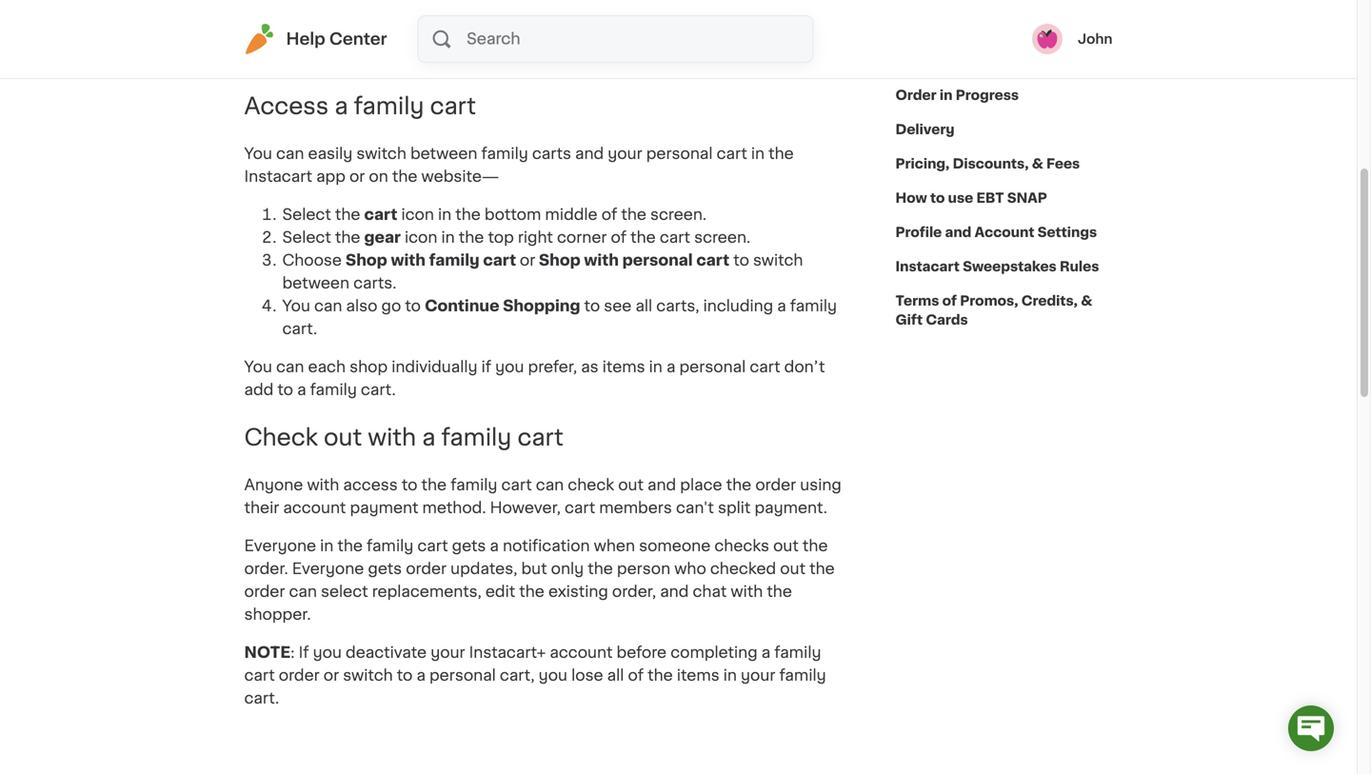 Task type: vqa. For each thing, say whether or not it's contained in the screenshot.
top You
yes



Task type: describe. For each thing, give the bounding box(es) containing it.
use
[[948, 191, 974, 205]]

settings
[[1038, 226, 1098, 239]]

app
[[316, 169, 346, 184]]

your inside , log in to your instacart account or create an account if you don't already have one, and start shopping the family cart.
[[244, 28, 279, 43]]

right
[[518, 230, 553, 245]]

choose
[[282, 253, 342, 268]]

a right join
[[494, 5, 503, 21]]

and right payments
[[970, 20, 997, 33]]

deactivate
[[346, 645, 427, 660]]

cart. inside : if you deactivate your instacart+ account before completing a family cart order or switch to a personal cart, you lose all of the items in your family cart.
[[244, 691, 279, 706]]

access
[[244, 95, 329, 118]]

1 vertical spatial everyone
[[292, 561, 364, 577]]

got an email or text invite to join a family cart? select accept invite
[[244, 5, 760, 21]]

family inside to see all carts, including a family cart.
[[790, 299, 837, 314]]

ebt
[[977, 191, 1005, 205]]

0 vertical spatial screen.
[[651, 207, 707, 222]]

bottom
[[485, 207, 541, 222]]

members
[[599, 500, 672, 516]]

all inside to see all carts, including a family cart.
[[636, 299, 653, 314]]

or inside , log in to your instacart account or create an account if you don't already have one, and start shopping the family cart.
[[422, 28, 437, 43]]

pricing, discounts, & fees
[[896, 157, 1080, 171]]

in inside , log in to your instacart account or create an account if you don't already have one, and start shopping the family cart.
[[796, 5, 809, 21]]

how to use ebt snap
[[896, 191, 1048, 205]]

pricing, discounts, & fees link
[[896, 147, 1080, 181]]

including
[[704, 299, 774, 314]]

all inside : if you deactivate your instacart+ account before completing a family cart order or switch to a personal cart, you lose all of the items in your family cart.
[[607, 668, 624, 683]]

who
[[675, 561, 707, 577]]

prefer,
[[528, 360, 577, 375]]

order,
[[612, 584, 656, 599]]

choose shop with family cart or shop with personal cart
[[282, 253, 730, 268]]

1 payment from the left
[[350, 500, 419, 516]]

pricing,
[[896, 157, 950, 171]]

updates,
[[451, 561, 518, 577]]

0 horizontal spatial gets
[[368, 561, 402, 577]]

with inside everyone in the family cart gets a notification when someone checks out the order. everyone gets order updates, but only the person who checked out the order can select replacements, edit the existing order, and chat with the shopper.
[[731, 584, 763, 599]]

order in progress
[[896, 89, 1019, 102]]

can inside anyone with access to the family cart can check out and place the order using their account payment method. however, cart members can't split payment
[[536, 478, 564, 493]]

credits,
[[1022, 294, 1078, 308]]

on
[[369, 169, 388, 184]]

, log in to your instacart account or create an account if you don't already have one, and start shopping the family cart.
[[244, 5, 841, 66]]

order in progress link
[[896, 78, 1019, 112]]

personal inside you can easily switch between family carts and your personal cart in the instacart app or on the website—
[[647, 146, 713, 161]]

if inside you can each shop individually if you prefer, as items in a personal cart don't add to a family cart.
[[482, 360, 492, 375]]

individually
[[392, 360, 478, 375]]

order
[[896, 89, 937, 102]]

1 vertical spatial icon
[[405, 230, 438, 245]]

website—
[[422, 169, 499, 184]]

cards inside terms of promos, credits, & gift cards
[[926, 313, 969, 327]]

to inside to see all carts, including a family cart.
[[584, 299, 600, 314]]

shopper.
[[244, 607, 311, 622]]

family inside , log in to your instacart account or create an account if you don't already have one, and start shopping the family cart.
[[389, 51, 436, 66]]

terms of promos, credits, & gift cards link
[[896, 284, 1113, 337]]

how to use ebt snap link
[[896, 181, 1048, 215]]

notification
[[503, 539, 590, 554]]

split
[[718, 500, 751, 516]]

discounts,
[[953, 157, 1029, 171]]

account inside anyone with access to the family cart can check out and place the order using their account payment method. however, cart members can't split payment
[[283, 500, 346, 516]]

,
[[760, 5, 764, 21]]

instacart inside you can easily switch between family carts and your personal cart in the instacart app or on the website—
[[244, 169, 312, 184]]

to switch between carts.
[[282, 253, 803, 291]]

one,
[[776, 28, 809, 43]]

can for easily
[[276, 146, 304, 161]]

or inside : if you deactivate your instacart+ account before completing a family cart order or switch to a personal cart, you lose all of the items in your family cart.
[[324, 668, 339, 683]]

of inside : if you deactivate your instacart+ account before completing a family cart order or switch to a personal cart, you lose all of the items in your family cart.
[[628, 668, 644, 683]]

.
[[824, 500, 828, 516]]

cart inside you can easily switch between family carts and your personal cart in the instacart app or on the website—
[[717, 146, 748, 161]]

a down deactivate
[[417, 668, 426, 683]]

top
[[488, 230, 514, 245]]

sweepstakes
[[963, 260, 1057, 273]]

in inside you can easily switch between family carts and your personal cart in the instacart app or on the website—
[[751, 146, 765, 161]]

out up access
[[324, 426, 362, 449]]

you for you can each shop individually if you prefer, as items in a personal cart don't add to a family cart.
[[244, 360, 272, 375]]

promos,
[[960, 294, 1019, 308]]

continue
[[425, 299, 500, 314]]

have
[[735, 28, 772, 43]]

accept
[[653, 5, 712, 21]]

shopping
[[284, 51, 356, 66]]

shopping
[[503, 299, 581, 314]]

: if you deactivate your instacart+ account before completing a family cart order or switch to a personal cart, you lose all of the items in your family cart.
[[244, 645, 827, 706]]

personal inside : if you deactivate your instacart+ account before completing a family cart order or switch to a personal cart, you lose all of the items in your family cart.
[[430, 668, 496, 683]]

help center link
[[244, 24, 387, 54]]

and inside you can easily switch between family carts and your personal cart in the instacart app or on the website—
[[575, 146, 604, 161]]

& inside terms of promos, credits, & gift cards
[[1081, 294, 1093, 308]]

1 horizontal spatial gets
[[452, 539, 486, 554]]

out right "checked"
[[780, 561, 806, 577]]

0 vertical spatial &
[[1032, 157, 1044, 171]]

family inside anyone with access to the family cart can check out and place the order using their account payment method. however, cart members can't split payment
[[451, 478, 498, 493]]

everyone in the family cart gets a notification when someone checks out the order. everyone gets order updates, but only the person who checked out the order can select replacements, edit the existing order, and chat with the shopper.
[[244, 539, 835, 622]]

log
[[768, 5, 792, 21]]

anyone with access to the family cart can check out and place the order using their account payment method. however, cart members can't split payment
[[244, 478, 842, 516]]

to left join
[[443, 5, 459, 21]]

you left lose
[[539, 668, 568, 683]]

rules
[[1060, 260, 1100, 273]]

2 shop from the left
[[539, 253, 581, 268]]

if inside , log in to your instacart account or create an account if you don't already have one, and start shopping the family cart.
[[583, 28, 593, 43]]

cart. inside you can each shop individually if you prefer, as items in a personal cart don't add to a family cart.
[[361, 382, 396, 398]]

of inside terms of promos, credits, & gift cards
[[943, 294, 957, 308]]

you inside , log in to your instacart account or create an account if you don't already have one, and start shopping the family cart.
[[597, 28, 626, 43]]

gift inside terms of promos, credits, & gift cards
[[896, 313, 923, 327]]

check
[[568, 478, 615, 493]]

order inside anyone with access to the family cart can check out and place the order using their account payment method. however, cart members can't split payment
[[756, 478, 797, 493]]

a right add
[[297, 382, 306, 398]]

someone
[[639, 539, 711, 554]]

2 payment from the left
[[755, 500, 824, 516]]

their
[[244, 500, 279, 516]]

your down 'completing'
[[741, 668, 776, 683]]

personal inside you can each shop individually if you prefer, as items in a personal cart don't add to a family cart.
[[680, 360, 746, 375]]

email
[[299, 5, 341, 21]]

replacements,
[[372, 584, 482, 599]]

in inside everyone in the family cart gets a notification when someone checks out the order. everyone gets order updates, but only the person who checked out the order can select replacements, edit the existing order, and chat with the shopper.
[[320, 539, 334, 554]]

account inside : if you deactivate your instacart+ account before completing a family cart order or switch to a personal cart, you lose all of the items in your family cart.
[[550, 645, 613, 660]]

profile
[[896, 226, 942, 239]]

help
[[286, 31, 326, 47]]

to inside , log in to your instacart account or create an account if you don't already have one, and start shopping the family cart.
[[813, 5, 829, 21]]

instacart inside instacart sweepstakes rules link
[[896, 260, 960, 273]]

0 vertical spatial cards
[[1030, 20, 1072, 33]]

carts.
[[353, 276, 397, 291]]

account
[[975, 226, 1035, 239]]

a inside to see all carts, including a family cart.
[[778, 299, 787, 314]]

the inside : if you deactivate your instacart+ account before completing a family cart order or switch to a personal cart, you lose all of the items in your family cart.
[[648, 668, 673, 683]]

1 vertical spatial select
[[282, 207, 331, 222]]

easily
[[308, 146, 353, 161]]

a down individually on the left
[[422, 426, 436, 449]]

2 invite from the left
[[715, 5, 760, 21]]

only
[[551, 561, 584, 577]]



Task type: locate. For each thing, give the bounding box(es) containing it.
checked
[[711, 561, 777, 577]]

order left using
[[756, 478, 797, 493]]

1 vertical spatial screen.
[[695, 230, 751, 245]]

0 vertical spatial all
[[636, 299, 653, 314]]

account up lose
[[550, 645, 613, 660]]

invite up have
[[715, 5, 760, 21]]

0 horizontal spatial invite
[[398, 5, 439, 21]]

:
[[291, 645, 295, 660]]

don't
[[630, 28, 671, 43], [785, 360, 825, 375]]

to right add
[[278, 382, 293, 398]]

help center
[[286, 31, 387, 47]]

an down got an email or text invite to join a family cart? select accept invite
[[494, 28, 513, 43]]

switch
[[357, 146, 407, 161], [753, 253, 803, 268], [343, 668, 393, 683]]

0 vertical spatial gets
[[452, 539, 486, 554]]

john
[[1078, 32, 1113, 46]]

1 horizontal spatial if
[[583, 28, 593, 43]]

2 vertical spatial select
[[282, 230, 331, 245]]

and inside "link"
[[945, 226, 972, 239]]

items right as
[[603, 360, 645, 375]]

you right if
[[313, 645, 342, 660]]

switch up on
[[357, 146, 407, 161]]

shop
[[346, 253, 387, 268], [539, 253, 581, 268]]

all right lose
[[607, 668, 624, 683]]

gear
[[364, 230, 401, 245]]

you for you can easily switch between family carts and your personal cart in the instacart app or on the website—
[[244, 146, 272, 161]]

0 horizontal spatial payment
[[350, 500, 419, 516]]

place
[[680, 478, 723, 493]]

0 vertical spatial switch
[[357, 146, 407, 161]]

Search search field
[[465, 16, 813, 62]]

existing
[[549, 584, 609, 599]]

your
[[244, 28, 279, 43], [608, 146, 643, 161], [431, 645, 465, 660], [741, 668, 776, 683]]

0 vertical spatial if
[[583, 28, 593, 43]]

of up "corner"
[[602, 207, 618, 222]]

1 vertical spatial switch
[[753, 253, 803, 268]]

1 horizontal spatial payment
[[755, 500, 824, 516]]

cart. down note
[[244, 691, 279, 706]]

instacart up shopping
[[283, 28, 351, 43]]

1 invite from the left
[[398, 5, 439, 21]]

your right carts
[[608, 146, 643, 161]]

screen. up including
[[695, 230, 751, 245]]

switch inside : if you deactivate your instacart+ account before completing a family cart order or switch to a personal cart, you lose all of the items in your family cart.
[[343, 668, 393, 683]]

or inside you can easily switch between family carts and your personal cart in the instacart app or on the website—
[[350, 169, 365, 184]]

in inside : if you deactivate your instacart+ account before completing a family cart order or switch to a personal cart, you lose all of the items in your family cart.
[[724, 668, 737, 683]]

0 horizontal spatial &
[[1032, 157, 1044, 171]]

0 vertical spatial everyone
[[244, 539, 316, 554]]

profile and account settings link
[[896, 215, 1098, 250]]

invite right "text"
[[398, 5, 439, 21]]

select right cart?
[[601, 5, 650, 21]]

cart. down create
[[439, 51, 474, 66]]

in inside you can each shop individually if you prefer, as items in a personal cart don't add to a family cart.
[[649, 360, 663, 375]]

you inside you can easily switch between family carts and your personal cart in the instacart app or on the website—
[[244, 146, 272, 161]]

already
[[675, 28, 731, 43]]

cart inside : if you deactivate your instacart+ account before completing a family cart order or switch to a personal cart, you lose all of the items in your family cart.
[[244, 668, 275, 683]]

you
[[597, 28, 626, 43], [495, 360, 524, 375], [313, 645, 342, 660], [539, 668, 568, 683]]

1 vertical spatial an
[[494, 28, 513, 43]]

chat
[[693, 584, 727, 599]]

the inside , log in to your instacart account or create an account if you don't already have one, and start shopping the family cart.
[[360, 51, 385, 66]]

can for each
[[276, 360, 304, 375]]

1 vertical spatial all
[[607, 668, 624, 683]]

can
[[276, 146, 304, 161], [314, 299, 342, 314], [276, 360, 304, 375], [536, 478, 564, 493], [289, 584, 317, 599]]

you down choose on the left of the page
[[282, 299, 310, 314]]

cards down terms
[[926, 313, 969, 327]]

select the cart icon in the bottom middle of the screen. select the gear icon in the top right corner of the cart screen.
[[282, 207, 751, 245]]

with up access
[[368, 426, 416, 449]]

delivery
[[896, 123, 955, 136]]

instacart
[[283, 28, 351, 43], [244, 169, 312, 184], [896, 260, 960, 273]]

fees
[[1047, 157, 1080, 171]]

carts,
[[657, 299, 700, 314]]

1 vertical spatial cards
[[926, 313, 969, 327]]

user avatar image
[[1033, 24, 1063, 54]]

and right one,
[[812, 28, 841, 43]]

join
[[463, 5, 490, 21]]

to down deactivate
[[397, 668, 413, 683]]

select
[[321, 584, 368, 599]]

0 horizontal spatial all
[[607, 668, 624, 683]]

to see all carts, including a family cart.
[[282, 299, 837, 337]]

can inside you can each shop individually if you prefer, as items in a personal cart don't add to a family cart.
[[276, 360, 304, 375]]

but
[[521, 561, 547, 577]]

2 vertical spatial instacart
[[896, 260, 960, 273]]

to inside you can each shop individually if you prefer, as items in a personal cart don't add to a family cart.
[[278, 382, 293, 398]]

0 vertical spatial gift
[[1000, 20, 1027, 33]]

0 horizontal spatial shop
[[346, 253, 387, 268]]

you down access
[[244, 146, 272, 161]]

items down 'completing'
[[677, 668, 720, 683]]

can up shopper.
[[289, 584, 317, 599]]

before
[[617, 645, 667, 660]]

to inside to switch between carts.
[[734, 253, 750, 268]]

invite
[[398, 5, 439, 21], [715, 5, 760, 21]]

select for accept
[[601, 5, 650, 21]]

see
[[604, 299, 632, 314]]

and up members
[[648, 478, 677, 493]]

0 horizontal spatial between
[[282, 276, 350, 291]]

1 horizontal spatial between
[[411, 146, 478, 161]]

select for the
[[282, 230, 331, 245]]

between
[[411, 146, 478, 161], [282, 276, 350, 291]]

account
[[355, 28, 418, 43], [517, 28, 580, 43], [283, 500, 346, 516], [550, 645, 613, 660]]

0 vertical spatial items
[[603, 360, 645, 375]]

gift left user avatar
[[1000, 20, 1027, 33]]

a up the updates,
[[490, 539, 499, 554]]

1 horizontal spatial an
[[494, 28, 513, 43]]

instacart down profile
[[896, 260, 960, 273]]

1 shop from the left
[[346, 253, 387, 268]]

if right individually on the left
[[482, 360, 492, 375]]

your up start
[[244, 28, 279, 43]]

between inside you can easily switch between family carts and your personal cart in the instacart app or on the website—
[[411, 146, 478, 161]]

cart. up the 'each'
[[282, 321, 317, 337]]

to right access
[[402, 478, 418, 493]]

1 horizontal spatial &
[[1081, 294, 1093, 308]]

0 vertical spatial between
[[411, 146, 478, 161]]

profile and account settings
[[896, 226, 1098, 239]]

0 vertical spatial instacart
[[283, 28, 351, 43]]

0 vertical spatial select
[[601, 5, 650, 21]]

can up however,
[[536, 478, 564, 493]]

with left access
[[307, 478, 339, 493]]

order up replacements,
[[406, 561, 447, 577]]

your left instacart+ at the left bottom
[[431, 645, 465, 660]]

you left prefer,
[[495, 360, 524, 375]]

cart
[[430, 95, 476, 118], [717, 146, 748, 161], [364, 207, 398, 222], [660, 230, 691, 245], [483, 253, 516, 268], [697, 253, 730, 268], [750, 360, 781, 375], [518, 426, 564, 449], [502, 478, 532, 493], [565, 500, 596, 516], [418, 539, 448, 554], [244, 668, 275, 683]]

and inside , log in to your instacart account or create an account if you don't already have one, and start shopping the family cart.
[[812, 28, 841, 43]]

1 horizontal spatial shop
[[539, 253, 581, 268]]

anyone
[[244, 478, 303, 493]]

cart. inside , log in to your instacart account or create an account if you don't already have one, and start shopping the family cart.
[[439, 51, 474, 66]]

icon right gear on the left of the page
[[405, 230, 438, 245]]

1 vertical spatial gets
[[368, 561, 402, 577]]

order.
[[244, 561, 288, 577]]

you inside you can each shop individually if you prefer, as items in a personal cart don't add to a family cart.
[[495, 360, 524, 375]]

progress
[[956, 89, 1019, 102]]

can't
[[676, 500, 714, 516]]

0 vertical spatial you
[[244, 146, 272, 161]]

1 vertical spatial instacart
[[244, 169, 312, 184]]

a right 'completing'
[[762, 645, 771, 660]]

to inside anyone with access to the family cart can check out and place the order using their account payment method. however, cart members can't split payment
[[402, 478, 418, 493]]

an inside , log in to your instacart account or create an account if you don't already have one, and start shopping the family cart.
[[494, 28, 513, 43]]

to
[[443, 5, 459, 21], [813, 5, 829, 21], [931, 191, 945, 205], [734, 253, 750, 268], [405, 299, 421, 314], [584, 299, 600, 314], [278, 382, 293, 398], [402, 478, 418, 493], [397, 668, 413, 683]]

you can easily switch between family carts and your personal cart in the instacart app or on the website—
[[244, 146, 794, 184]]

family inside everyone in the family cart gets a notification when someone checks out the order. everyone gets order updates, but only the person who checked out the order can select replacements, edit the existing order, and chat with the shopper.
[[367, 539, 414, 554]]

& left fees
[[1032, 157, 1044, 171]]

2 vertical spatial you
[[244, 360, 272, 375]]

1 vertical spatial between
[[282, 276, 350, 291]]

create
[[441, 28, 490, 43]]

to inside : if you deactivate your instacart+ account before completing a family cart order or switch to a personal cart, you lose all of the items in your family cart.
[[397, 668, 413, 683]]

cart,
[[500, 668, 535, 683]]

in
[[796, 5, 809, 21], [940, 89, 953, 102], [751, 146, 765, 161], [438, 207, 452, 222], [442, 230, 455, 245], [649, 360, 663, 375], [320, 539, 334, 554], [724, 668, 737, 683]]

checks
[[715, 539, 770, 554]]

1 vertical spatial you
[[282, 299, 310, 314]]

and
[[970, 20, 997, 33], [812, 28, 841, 43], [575, 146, 604, 161], [945, 226, 972, 239], [648, 478, 677, 493], [660, 584, 689, 599]]

using
[[800, 478, 842, 493]]

0 vertical spatial don't
[[630, 28, 671, 43]]

payment down access
[[350, 500, 419, 516]]

shop down "corner"
[[539, 253, 581, 268]]

method.
[[423, 500, 486, 516]]

to right log
[[813, 5, 829, 21]]

person
[[617, 561, 671, 577]]

an right got
[[277, 5, 296, 21]]

can inside everyone in the family cart gets a notification when someone checks out the order. everyone gets order updates, but only the person who checked out the order can select replacements, edit the existing order, and chat with the shopper.
[[289, 584, 317, 599]]

text
[[364, 5, 394, 21]]

can for also
[[314, 299, 342, 314]]

you inside you can each shop individually if you prefer, as items in a personal cart don't add to a family cart.
[[244, 360, 272, 375]]

switch up including
[[753, 253, 803, 268]]

switch inside to switch between carts.
[[753, 253, 803, 268]]

cart inside everyone in the family cart gets a notification when someone checks out the order. everyone gets order updates, but only the person who checked out the order can select replacements, edit the existing order, and chat with the shopper.
[[418, 539, 448, 554]]

family inside you can each shop individually if you prefer, as items in a personal cart don't add to a family cart.
[[310, 382, 357, 398]]

a down carts,
[[667, 360, 676, 375]]

1 horizontal spatial cards
[[1030, 20, 1072, 33]]

1 vertical spatial &
[[1081, 294, 1093, 308]]

1 vertical spatial items
[[677, 668, 720, 683]]

shop up carts.
[[346, 253, 387, 268]]

you left already
[[597, 28, 626, 43]]

check out with a family cart
[[244, 426, 570, 449]]

everyone up select
[[292, 561, 364, 577]]

cart inside you can each shop individually if you prefer, as items in a personal cart don't add to a family cart.
[[750, 360, 781, 375]]

completing
[[671, 645, 758, 660]]

0 horizontal spatial cards
[[926, 313, 969, 327]]

order down order.
[[244, 584, 285, 599]]

out up members
[[618, 478, 644, 493]]

you can also go to continue shopping
[[282, 299, 581, 314]]

instacart image
[[244, 24, 275, 54]]

middle
[[545, 207, 598, 222]]

between inside to switch between carts.
[[282, 276, 350, 291]]

select up choose on the left of the page
[[282, 230, 331, 245]]

or
[[345, 5, 360, 21], [422, 28, 437, 43], [350, 169, 365, 184], [520, 253, 536, 268], [324, 668, 339, 683]]

you up add
[[244, 360, 272, 375]]

and down who
[[660, 584, 689, 599]]

with down "corner"
[[584, 253, 619, 268]]

0 horizontal spatial if
[[482, 360, 492, 375]]

can left also
[[314, 299, 342, 314]]

out inside anyone with access to the family cart can check out and place the order using their account payment method. however, cart members can't split payment
[[618, 478, 644, 493]]

however,
[[490, 500, 561, 516]]

switch down deactivate
[[343, 668, 393, 683]]

your inside you can easily switch between family carts and your personal cart in the instacart app or on the website—
[[608, 146, 643, 161]]

check
[[244, 426, 318, 449]]

with down gear on the left of the page
[[391, 253, 426, 268]]

instacart left app
[[244, 169, 312, 184]]

0 horizontal spatial items
[[603, 360, 645, 375]]

1 vertical spatial gift
[[896, 313, 923, 327]]

don't inside , log in to your instacart account or create an account if you don't already have one, and start shopping the family cart.
[[630, 28, 671, 43]]

1 horizontal spatial don't
[[785, 360, 825, 375]]

carts
[[532, 146, 572, 161]]

all right see
[[636, 299, 653, 314]]

cart. inside to see all carts, including a family cart.
[[282, 321, 317, 337]]

0 horizontal spatial gift
[[896, 313, 923, 327]]

cards left john
[[1030, 20, 1072, 33]]

delivery link
[[896, 112, 955, 147]]

with down "checked"
[[731, 584, 763, 599]]

1 horizontal spatial invite
[[715, 5, 760, 21]]

order down if
[[279, 668, 320, 683]]

1 vertical spatial don't
[[785, 360, 825, 375]]

family inside you can easily switch between family carts and your personal cart in the instacart app or on the website—
[[482, 146, 528, 161]]

0 horizontal spatial an
[[277, 5, 296, 21]]

gets up the updates,
[[452, 539, 486, 554]]

to left use
[[931, 191, 945, 205]]

edit
[[486, 584, 516, 599]]

1 horizontal spatial items
[[677, 668, 720, 683]]

to left see
[[584, 299, 600, 314]]

and right carts
[[575, 146, 604, 161]]

to right go
[[405, 299, 421, 314]]

cart. down shop
[[361, 382, 396, 398]]

between up website—
[[411, 146, 478, 161]]

if down cart?
[[583, 28, 593, 43]]

a inside everyone in the family cart gets a notification when someone checks out the order. everyone gets order updates, but only the person who checked out the order can select replacements, edit the existing order, and chat with the shopper.
[[490, 539, 499, 554]]

out right "checks"
[[774, 539, 799, 554]]

to up including
[[734, 253, 750, 268]]

account down anyone
[[283, 500, 346, 516]]

if
[[299, 645, 309, 660]]

add
[[244, 382, 274, 398]]

& down rules
[[1081, 294, 1093, 308]]

gift
[[1000, 20, 1027, 33], [896, 313, 923, 327]]

order
[[756, 478, 797, 493], [406, 561, 447, 577], [244, 584, 285, 599], [279, 668, 320, 683]]

a up easily
[[335, 95, 348, 118]]

when
[[594, 539, 635, 554]]

can left easily
[[276, 146, 304, 161]]

snap
[[1008, 191, 1048, 205]]

terms
[[896, 294, 940, 308]]

select down app
[[282, 207, 331, 222]]

switch inside you can easily switch between family carts and your personal cart in the instacart app or on the website—
[[357, 146, 407, 161]]

shop
[[350, 360, 388, 375]]

1 vertical spatial if
[[482, 360, 492, 375]]

items inside you can each shop individually if you prefer, as items in a personal cart don't add to a family cart.
[[603, 360, 645, 375]]

icon down website—
[[401, 207, 434, 222]]

and inside everyone in the family cart gets a notification when someone checks out the order. everyone gets order updates, but only the person who checked out the order can select replacements, edit the existing order, and chat with the shopper.
[[660, 584, 689, 599]]

of down the before
[[628, 668, 644, 683]]

0 vertical spatial icon
[[401, 207, 434, 222]]

2 vertical spatial switch
[[343, 668, 393, 683]]

icon
[[401, 207, 434, 222], [405, 230, 438, 245]]

can left the 'each'
[[276, 360, 304, 375]]

you can each shop individually if you prefer, as items in a personal cart don't add to a family cart.
[[244, 360, 825, 398]]

as
[[581, 360, 599, 375]]

and down use
[[945, 226, 972, 239]]

instacart inside , log in to your instacart account or create an account if you don't already have one, and start shopping the family cart.
[[283, 28, 351, 43]]

gift down terms
[[896, 313, 923, 327]]

can inside you can easily switch between family carts and your personal cart in the instacart app or on the website—
[[276, 146, 304, 161]]

1 horizontal spatial all
[[636, 299, 653, 314]]

account down "text"
[[355, 28, 418, 43]]

account down cart?
[[517, 28, 580, 43]]

of right "corner"
[[611, 230, 627, 245]]

the
[[360, 51, 385, 66], [769, 146, 794, 161], [392, 169, 418, 184], [335, 207, 361, 222], [456, 207, 481, 222], [621, 207, 647, 222], [335, 230, 361, 245], [459, 230, 484, 245], [631, 230, 656, 245], [422, 478, 447, 493], [727, 478, 752, 493], [338, 539, 363, 554], [803, 539, 828, 554], [588, 561, 613, 577], [810, 561, 835, 577], [519, 584, 545, 599], [767, 584, 792, 599], [648, 668, 673, 683]]

you for you can also go to continue shopping
[[282, 299, 310, 314]]

1 horizontal spatial gift
[[1000, 20, 1027, 33]]

each
[[308, 360, 346, 375]]

instacart sweepstakes rules
[[896, 260, 1100, 273]]

between down choose on the left of the page
[[282, 276, 350, 291]]

an
[[277, 5, 296, 21], [494, 28, 513, 43]]

and inside anyone with access to the family cart can check out and place the order using their account payment method. however, cart members can't split payment
[[648, 478, 677, 493]]

order inside : if you deactivate your instacart+ account before completing a family cart order or switch to a personal cart, you lose all of the items in your family cart.
[[279, 668, 320, 683]]

0 vertical spatial an
[[277, 5, 296, 21]]

also
[[346, 299, 378, 314]]

got
[[244, 5, 273, 21]]

gets up select
[[368, 561, 402, 577]]

with inside anyone with access to the family cart can check out and place the order using their account payment method. however, cart members can't split payment
[[307, 478, 339, 493]]

everyone up order.
[[244, 539, 316, 554]]

items inside : if you deactivate your instacart+ account before completing a family cart order or switch to a personal cart, you lose all of the items in your family cart.
[[677, 668, 720, 683]]

payments and gift cards link
[[896, 10, 1072, 44]]

0 horizontal spatial don't
[[630, 28, 671, 43]]

payments and gift cards
[[896, 20, 1072, 33]]

gets
[[452, 539, 486, 554], [368, 561, 402, 577]]

don't inside you can each shop individually if you prefer, as items in a personal cart don't add to a family cart.
[[785, 360, 825, 375]]



